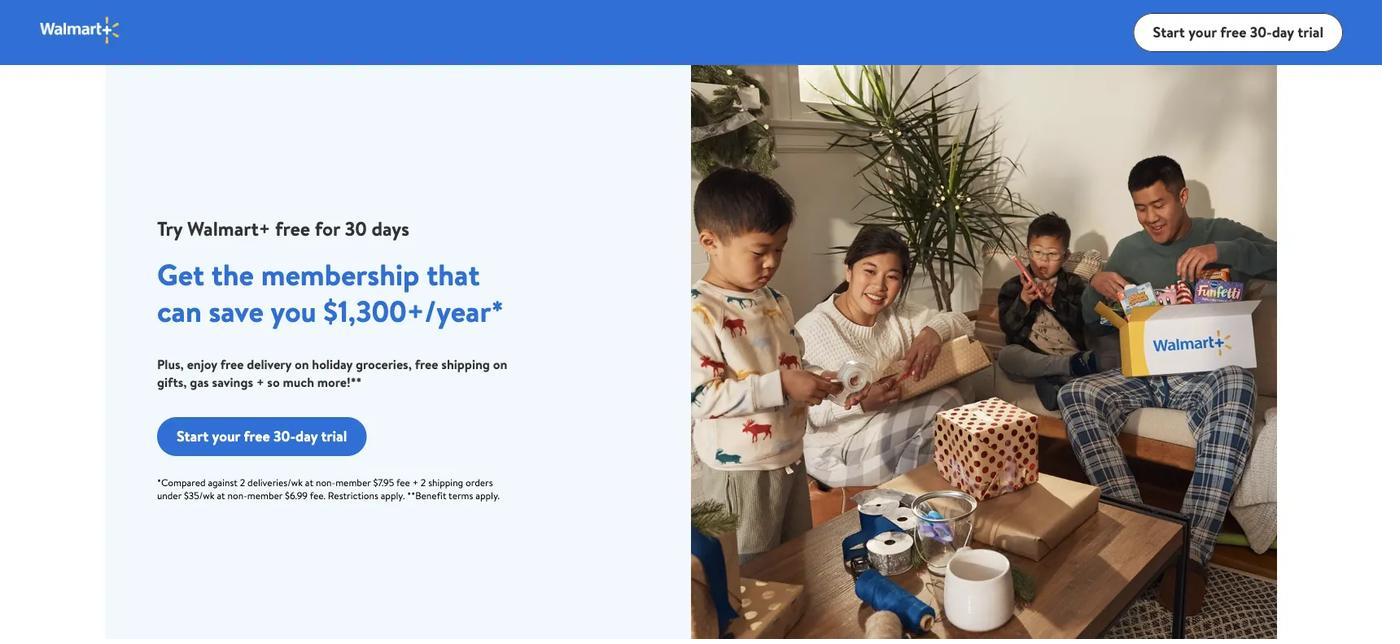 Task type: vqa. For each thing, say whether or not it's contained in the screenshot.
Walmart Plus Image
no



Task type: locate. For each thing, give the bounding box(es) containing it.
0 horizontal spatial 30-
[[274, 427, 296, 447]]

+ inside the 'plus, enjoy free delivery on holiday groceries, free shipping on gifts, gas savings + so much more!**'
[[256, 374, 264, 392]]

at
[[305, 476, 313, 490], [217, 489, 225, 503]]

orders
[[466, 476, 493, 490]]

shipping down $1,300+/year* on the left of page
[[441, 356, 490, 374]]

your for bottom start your free 30-day trial button
[[212, 427, 240, 447]]

+
[[256, 374, 264, 392], [413, 476, 418, 490]]

0 horizontal spatial your
[[212, 427, 240, 447]]

1 horizontal spatial your
[[1189, 22, 1217, 42]]

start your free 30-day trial for bottom start your free 30-day trial button
[[177, 427, 347, 447]]

start
[[1153, 22, 1185, 42], [177, 427, 209, 447]]

1 horizontal spatial start your free 30-day trial
[[1153, 22, 1324, 42]]

1 horizontal spatial 2
[[421, 476, 426, 490]]

can
[[157, 291, 202, 332]]

2 right "against"
[[240, 476, 245, 490]]

1 horizontal spatial start
[[1153, 22, 1185, 42]]

+ left so
[[256, 374, 264, 392]]

0 vertical spatial start your free 30-day trial
[[1153, 22, 1324, 42]]

at right 'deliveries/wk'
[[305, 476, 313, 490]]

1 vertical spatial trial
[[321, 427, 347, 447]]

shipping left 'orders'
[[428, 476, 463, 490]]

shipping
[[441, 356, 490, 374], [428, 476, 463, 490]]

2 right fee
[[421, 476, 426, 490]]

2 on from the left
[[493, 356, 507, 374]]

0 vertical spatial start
[[1153, 22, 1185, 42]]

30
[[345, 215, 367, 242]]

restrictions
[[328, 489, 378, 503]]

free
[[1220, 22, 1247, 42], [275, 215, 310, 242], [220, 356, 244, 374], [415, 356, 438, 374], [244, 427, 270, 447]]

save
[[209, 291, 264, 332]]

1 vertical spatial shipping
[[428, 476, 463, 490]]

get the membership that can save you $1,300+/year*
[[157, 254, 504, 332]]

holiday
[[312, 356, 353, 374]]

0 horizontal spatial apply.
[[381, 489, 405, 503]]

0 horizontal spatial on
[[295, 356, 309, 374]]

fee
[[396, 476, 410, 490]]

savings
[[212, 374, 253, 392]]

at right $35/wk
[[217, 489, 225, 503]]

0 horizontal spatial start
[[177, 427, 209, 447]]

fee.
[[310, 489, 326, 503]]

1 apply. from the left
[[381, 489, 405, 503]]

*compared
[[157, 476, 206, 490]]

that
[[427, 254, 480, 295]]

member left $7.95
[[336, 476, 371, 490]]

2
[[240, 476, 245, 490], [421, 476, 426, 490]]

0 vertical spatial your
[[1189, 22, 1217, 42]]

membership
[[261, 254, 420, 295]]

0 vertical spatial trial
[[1298, 22, 1324, 42]]

enjoy
[[187, 356, 217, 374]]

plus,
[[157, 356, 184, 374]]

so
[[267, 374, 280, 392]]

0 horizontal spatial +
[[256, 374, 264, 392]]

try
[[157, 215, 183, 242]]

0 vertical spatial start your free 30-day trial button
[[1134, 13, 1343, 52]]

1 horizontal spatial start your free 30-day trial button
[[1134, 13, 1343, 52]]

1 horizontal spatial day
[[1272, 22, 1294, 42]]

1 vertical spatial +
[[413, 476, 418, 490]]

1 horizontal spatial non-
[[316, 476, 336, 490]]

1 horizontal spatial on
[[493, 356, 507, 374]]

try walmart+ free for 30 days
[[157, 215, 410, 242]]

much
[[283, 374, 314, 392]]

1 2 from the left
[[240, 476, 245, 490]]

0 horizontal spatial trial
[[321, 427, 347, 447]]

walmart+ image
[[39, 16, 121, 45], [691, 65, 1277, 640]]

days
[[372, 215, 410, 242]]

1 horizontal spatial apply.
[[476, 489, 500, 503]]

under
[[157, 489, 182, 503]]

1 vertical spatial start your free 30-day trial
[[177, 427, 347, 447]]

walmart+
[[187, 215, 270, 242]]

apply. right terms
[[476, 489, 500, 503]]

0 horizontal spatial 2
[[240, 476, 245, 490]]

day
[[1272, 22, 1294, 42], [296, 427, 318, 447]]

1 vertical spatial 30-
[[274, 427, 296, 447]]

1 vertical spatial your
[[212, 427, 240, 447]]

start your free 30-day trial button
[[1134, 13, 1343, 52], [157, 418, 367, 457]]

non- right $35/wk
[[228, 489, 247, 503]]

1 horizontal spatial 30-
[[1250, 22, 1272, 42]]

on
[[295, 356, 309, 374], [493, 356, 507, 374]]

1 horizontal spatial member
[[336, 476, 371, 490]]

apply. left **benefit
[[381, 489, 405, 503]]

30- for top start your free 30-day trial button
[[1250, 22, 1272, 42]]

apply.
[[381, 489, 405, 503], [476, 489, 500, 503]]

$6.99
[[285, 489, 308, 503]]

trial
[[1298, 22, 1324, 42], [321, 427, 347, 447]]

1 vertical spatial start your free 30-day trial button
[[157, 418, 367, 457]]

1 horizontal spatial trial
[[1298, 22, 1324, 42]]

1 vertical spatial walmart+ image
[[691, 65, 1277, 640]]

0 vertical spatial 30-
[[1250, 22, 1272, 42]]

member
[[336, 476, 371, 490], [247, 489, 283, 503]]

+ right fee
[[413, 476, 418, 490]]

0 horizontal spatial start your free 30-day trial
[[177, 427, 347, 447]]

member left $6.99
[[247, 489, 283, 503]]

**benefit
[[407, 489, 446, 503]]

gifts,
[[157, 374, 187, 392]]

non-
[[316, 476, 336, 490], [228, 489, 247, 503]]

0 horizontal spatial start your free 30-day trial button
[[157, 418, 367, 457]]

1 horizontal spatial +
[[413, 476, 418, 490]]

start your free 30-day trial
[[1153, 22, 1324, 42], [177, 427, 347, 447]]

0 vertical spatial +
[[256, 374, 264, 392]]

1 vertical spatial day
[[296, 427, 318, 447]]

0 vertical spatial walmart+ image
[[39, 16, 121, 45]]

0 vertical spatial shipping
[[441, 356, 490, 374]]

non- right $6.99
[[316, 476, 336, 490]]

0 horizontal spatial walmart+ image
[[39, 16, 121, 45]]

30-
[[1250, 22, 1272, 42], [274, 427, 296, 447]]

your
[[1189, 22, 1217, 42], [212, 427, 240, 447]]

deliveries/wk
[[248, 476, 303, 490]]



Task type: describe. For each thing, give the bounding box(es) containing it.
2 apply. from the left
[[476, 489, 500, 503]]

1 horizontal spatial walmart+ image
[[691, 65, 1277, 640]]

start your free 30-day trial for top start your free 30-day trial button
[[1153, 22, 1324, 42]]

terms
[[449, 489, 473, 503]]

0 horizontal spatial day
[[296, 427, 318, 447]]

the
[[211, 254, 254, 295]]

more!**
[[317, 374, 362, 392]]

0 horizontal spatial at
[[217, 489, 225, 503]]

30- for bottom start your free 30-day trial button
[[274, 427, 296, 447]]

0 horizontal spatial non-
[[228, 489, 247, 503]]

groceries,
[[356, 356, 412, 374]]

your for top start your free 30-day trial button
[[1189, 22, 1217, 42]]

shipping inside *compared against 2 deliveries/wk at non-member $7.95 fee + 2 shipping orders under $35/wk at non-member $6.99 fee. restrictions apply. **benefit terms apply.
[[428, 476, 463, 490]]

*compared against 2 deliveries/wk at non-member $7.95 fee + 2 shipping orders under $35/wk at non-member $6.99 fee. restrictions apply. **benefit terms apply.
[[157, 476, 500, 503]]

against
[[208, 476, 238, 490]]

1 vertical spatial start
[[177, 427, 209, 447]]

$1,300+/year*
[[323, 291, 504, 332]]

2 2 from the left
[[421, 476, 426, 490]]

1 on from the left
[[295, 356, 309, 374]]

trial for bottom start your free 30-day trial button
[[321, 427, 347, 447]]

0 vertical spatial day
[[1272, 22, 1294, 42]]

$35/wk
[[184, 489, 215, 503]]

you
[[271, 291, 316, 332]]

plus, enjoy free delivery on holiday groceries, free shipping on gifts, gas savings + so much more!**
[[157, 356, 507, 392]]

1 horizontal spatial at
[[305, 476, 313, 490]]

$7.95
[[373, 476, 394, 490]]

delivery
[[247, 356, 292, 374]]

0 horizontal spatial member
[[247, 489, 283, 503]]

+ inside *compared against 2 deliveries/wk at non-member $7.95 fee + 2 shipping orders under $35/wk at non-member $6.99 fee. restrictions apply. **benefit terms apply.
[[413, 476, 418, 490]]

for
[[315, 215, 340, 242]]

shipping inside the 'plus, enjoy free delivery on holiday groceries, free shipping on gifts, gas savings + so much more!**'
[[441, 356, 490, 374]]

gas
[[190, 374, 209, 392]]

trial for top start your free 30-day trial button
[[1298, 22, 1324, 42]]

get
[[157, 254, 204, 295]]



